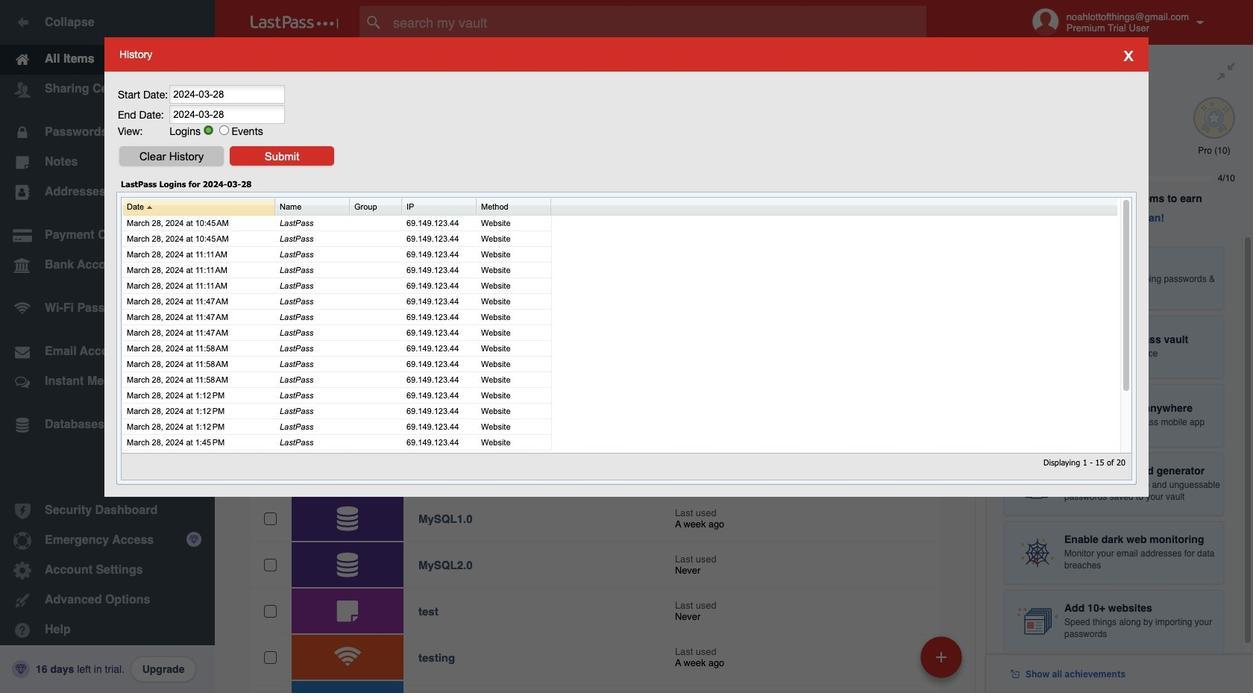 Task type: locate. For each thing, give the bounding box(es) containing it.
lastpass image
[[251, 16, 339, 29]]

new item navigation
[[916, 632, 972, 693]]

new item image
[[937, 652, 947, 662]]

search my vault text field
[[360, 6, 956, 39]]

main navigation navigation
[[0, 0, 215, 693]]



Task type: vqa. For each thing, say whether or not it's contained in the screenshot.
search my received shares text box
no



Task type: describe. For each thing, give the bounding box(es) containing it.
Search search field
[[360, 6, 956, 39]]

vault options navigation
[[215, 45, 987, 90]]



